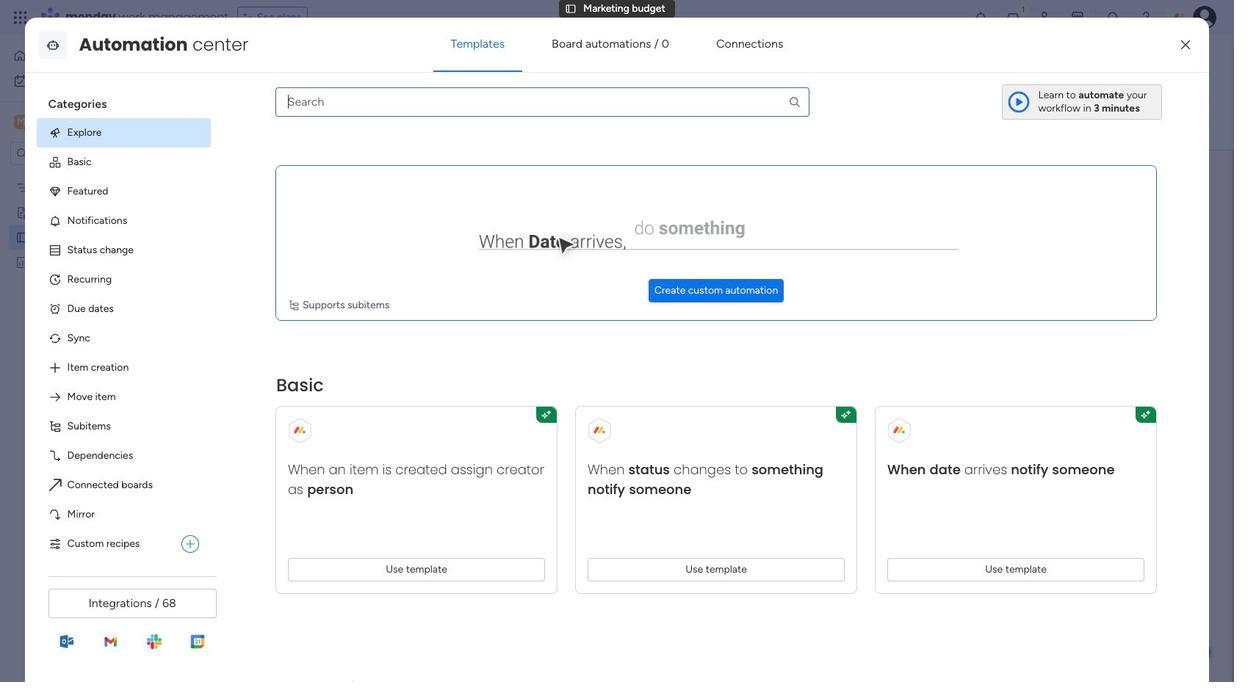 Task type: describe. For each thing, give the bounding box(es) containing it.
collapse image
[[1198, 121, 1210, 132]]

workforms logo image
[[363, 115, 446, 138]]

workspace selection element
[[14, 113, 123, 132]]

search image
[[788, 95, 802, 109]]

add view image
[[440, 84, 446, 95]]

select product image
[[13, 10, 28, 25]]

1 image
[[1017, 1, 1031, 17]]

search everything image
[[1107, 10, 1122, 25]]

1 group from the top
[[519, 265, 909, 351]]

Search for a column type search field
[[275, 87, 810, 117]]

see plans image
[[244, 10, 257, 26]]

public board image
[[15, 230, 29, 244]]

name text field
[[519, 304, 909, 333]]

private board image
[[15, 205, 29, 219]]

Search in workspace field
[[31, 145, 123, 162]]



Task type: locate. For each thing, give the bounding box(es) containing it.
list box
[[36, 84, 222, 559], [0, 172, 187, 473]]

notifications image
[[974, 10, 989, 25]]

2 group from the top
[[519, 436, 909, 515]]

workspace image
[[14, 114, 29, 130]]

monday marketplace image
[[1071, 10, 1086, 25]]

invite members image
[[1039, 10, 1053, 25]]

tab
[[431, 78, 455, 101]]

group
[[519, 265, 909, 351], [519, 436, 909, 515]]

option
[[9, 44, 179, 68], [9, 69, 179, 93], [0, 174, 187, 177], [36, 530, 175, 559]]

tab list
[[223, 78, 1213, 102]]

heading
[[36, 84, 211, 118]]

form form
[[195, 151, 1233, 683]]

Choose a date date field
[[519, 474, 909, 502]]

public dashboard image
[[15, 255, 29, 269]]

update feed image
[[1006, 10, 1021, 25]]

1 vertical spatial group
[[519, 436, 909, 515]]

0 vertical spatial group
[[519, 265, 909, 351]]

None search field
[[275, 87, 810, 117]]

help image
[[1139, 10, 1154, 25]]

kendall parks image
[[1194, 6, 1217, 29]]



Task type: vqa. For each thing, say whether or not it's contained in the screenshot.
name text box
yes



